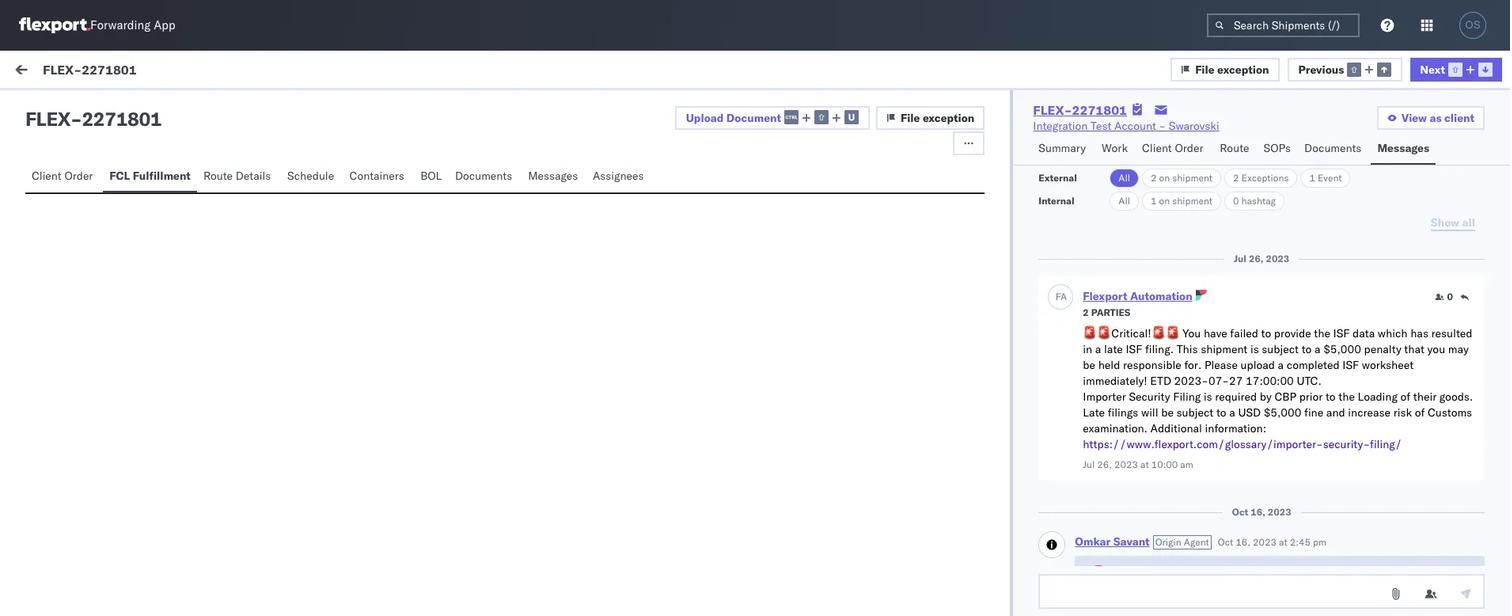 Task type: vqa. For each thing, say whether or not it's contained in the screenshot.
Mode inside Transportation Mode is one of Ocean FCL ; Ocean LCL ; Air ; Truck ; Truck International Client is Vandelay West (14163)
no



Task type: locate. For each thing, give the bounding box(es) containing it.
on up "1 on shipment" at top
[[1160, 172, 1171, 184]]

may
[[1449, 342, 1470, 356]]

is up upload
[[1251, 342, 1260, 356]]

1 horizontal spatial 2
[[1151, 172, 1157, 184]]

1 vertical spatial 26,
[[1098, 458, 1113, 470]]

1 on from the top
[[1160, 172, 1171, 184]]

a up the completed
[[1315, 342, 1321, 356]]

(0) down import work button on the left of the page
[[148, 101, 168, 115]]

0 vertical spatial all
[[1119, 172, 1131, 184]]

messages button down the view
[[1372, 134, 1436, 165]]

exception: warehouse devan delay
[[50, 199, 237, 213]]

work right related
[[1213, 137, 1234, 149]]

1 horizontal spatial at
[[1280, 536, 1288, 548]]

1 down 2 on shipment
[[1151, 195, 1157, 207]]

savant for omkar savant
[[113, 171, 147, 186]]

1 horizontal spatial work
[[1102, 141, 1128, 155]]

0 horizontal spatial the
[[1315, 326, 1331, 340]]

the up and
[[1339, 390, 1356, 404]]

26,
[[1250, 253, 1264, 264], [1098, 458, 1113, 470]]

1 left the event
[[1310, 172, 1316, 184]]

0 vertical spatial 26,
[[1250, 253, 1264, 264]]

usd
[[1239, 405, 1261, 420]]

client order down swarovski
[[1143, 141, 1204, 155]]

data
[[1353, 326, 1376, 340]]

import work
[[119, 65, 181, 79]]

1 horizontal spatial 26,
[[1250, 253, 1264, 264]]

documents up the event
[[1305, 141, 1362, 155]]

0 vertical spatial shipment
[[1173, 172, 1213, 184]]

of down the their on the right
[[1416, 405, 1426, 420]]

flexport automation
[[1084, 289, 1193, 303]]

2271801 up test
[[1073, 102, 1128, 118]]

1 vertical spatial messages
[[528, 169, 578, 183]]

0 vertical spatial client order
[[1143, 141, 1204, 155]]

at for 10:00
[[1141, 458, 1150, 470]]

be
[[1084, 358, 1096, 372], [1162, 405, 1174, 420]]

2271801
[[82, 61, 137, 77], [1073, 102, 1128, 118], [82, 107, 162, 131]]

4 flex- 458574 from the top
[[1177, 501, 1251, 515]]

0 horizontal spatial client order button
[[25, 162, 103, 192]]

0 horizontal spatial be
[[1084, 358, 1096, 372]]

customs down agent
[[1179, 565, 1225, 579]]

2 for on shipment
[[1151, 172, 1157, 184]]

(0) down my work
[[70, 101, 90, 115]]

f
[[1056, 290, 1061, 302]]

flex- 458574 up have
[[1177, 303, 1251, 317]]

$5,000 inside the 🚨🚨critical!🚨🚨 you have failed to provide the isf data which has resulted in a late isf filing. this shipment is subject to a $5,000 penalty that you may be held responsible for. please upload a completed isf worksheet immediately! etd 2023-07-27 17:00:00 utc.
[[1324, 342, 1362, 356]]

all button for 2
[[1110, 169, 1139, 188]]

responsible
[[1124, 358, 1182, 372]]

2023 down hashtag
[[1267, 253, 1290, 264]]

shipment for 2 on shipment
[[1173, 172, 1213, 184]]

you
[[1183, 326, 1201, 340]]

2 horizontal spatial 2
[[1234, 172, 1240, 184]]

1 vertical spatial is
[[1204, 390, 1213, 404]]

of up risk
[[1401, 390, 1411, 404]]

1 horizontal spatial omkar
[[1076, 535, 1111, 549]]

-
[[71, 107, 82, 131], [1160, 119, 1167, 133]]

work down integration test account - swarovski link
[[1102, 141, 1128, 155]]

1 horizontal spatial messages button
[[1372, 134, 1436, 165]]

2 458574 from the top
[[1210, 303, 1251, 317]]

etd
[[1151, 374, 1172, 388]]

external for external
[[1039, 172, 1078, 184]]

3 458574 from the top
[[1210, 406, 1251, 420]]

0 vertical spatial internal
[[106, 101, 145, 115]]

customs inside importer security filing is required by cbp prior to the loading of their goods. late filings will be subject to a usd $5,000 fine and increase risk of customs examination. additional information: https://www.flexport.com/glossary/importer-security-filing/
[[1429, 405, 1473, 420]]

0 vertical spatial 0
[[1234, 195, 1240, 207]]

all button for 1
[[1110, 192, 1139, 211]]

0 left hashtag
[[1234, 195, 1240, 207]]

this
[[1177, 342, 1199, 356]]

2 on from the top
[[1160, 195, 1171, 207]]

0 horizontal spatial order
[[64, 169, 93, 183]]

flex- 458574
[[1177, 200, 1251, 214], [1177, 303, 1251, 317], [1177, 406, 1251, 420], [1177, 501, 1251, 515]]

the right 'provide'
[[1315, 326, 1331, 340]]

1 vertical spatial subject
[[1177, 405, 1214, 420]]

0 inside button
[[1448, 291, 1454, 302]]

1 vertical spatial $5,000
[[1264, 405, 1302, 420]]

oct up oct 16, 2023 at 2:45 pm
[[1233, 506, 1249, 518]]

1 horizontal spatial external
[[1039, 172, 1078, 184]]

458574 up "information:"
[[1210, 406, 1251, 420]]

oct 16, 2023 at 2:45 pm
[[1218, 536, 1327, 548]]

flex-2271801 down forwarding app link
[[43, 61, 137, 77]]

shipment up the please
[[1201, 342, 1248, 356]]

isf down data
[[1343, 358, 1360, 372]]

omkar
[[77, 171, 110, 186], [1076, 535, 1111, 549]]

1 vertical spatial of
[[1416, 405, 1426, 420]]

16, for oct 16, 2023
[[1251, 506, 1266, 518]]

external down summary button
[[1039, 172, 1078, 184]]

customs down goods.
[[1429, 405, 1473, 420]]

examination.
[[1084, 421, 1148, 436]]

0 up resulted
[[1448, 291, 1454, 302]]

bol
[[421, 169, 442, 183]]

jul
[[1235, 253, 1247, 264], [1084, 458, 1095, 470]]

customs
[[1429, 405, 1473, 420], [1179, 565, 1225, 579]]

1 vertical spatial 0
[[1448, 291, 1454, 302]]

file
[[1196, 62, 1215, 76], [901, 111, 921, 125]]

shipment down 2 on shipment
[[1173, 195, 1213, 207]]

flex- 458574 up "information:"
[[1177, 406, 1251, 420]]

0 vertical spatial on
[[1160, 172, 1171, 184]]

shipment for 1 on shipment
[[1173, 195, 1213, 207]]

jul down examination.
[[1084, 458, 1095, 470]]

0 horizontal spatial work
[[155, 65, 181, 79]]

1 horizontal spatial savant
[[1114, 535, 1150, 549]]

2023 for jul 26, 2023 at 10:00 am
[[1115, 458, 1139, 470]]

1 vertical spatial file exception
[[901, 111, 975, 125]]

utc.
[[1297, 374, 1322, 388]]

0 horizontal spatial omkar
[[77, 171, 110, 186]]

internal for internal
[[1039, 195, 1075, 207]]

work up external (0)
[[45, 61, 86, 83]]

1 horizontal spatial exception
[[1218, 62, 1270, 76]]

exception
[[1218, 62, 1270, 76], [923, 111, 975, 125]]

2 left parties
[[1084, 306, 1089, 318]]

0 vertical spatial omkar
[[77, 171, 110, 186]]

message button
[[187, 51, 267, 93]]

internal inside button
[[106, 101, 145, 115]]

0 horizontal spatial internal
[[106, 101, 145, 115]]

documents button up the event
[[1299, 134, 1372, 165]]

route details
[[203, 169, 271, 183]]

flex- up integration
[[1034, 102, 1073, 118]]

1 horizontal spatial of
[[1416, 405, 1426, 420]]

0 vertical spatial the
[[1315, 326, 1331, 340]]

work button
[[1096, 134, 1136, 165]]

0 horizontal spatial subject
[[1177, 405, 1214, 420]]

flex- up you
[[1177, 303, 1210, 317]]

0 vertical spatial savant
[[113, 171, 147, 186]]

all for 1
[[1119, 195, 1131, 207]]

messages button
[[1372, 134, 1436, 165], [522, 162, 587, 192]]

internal
[[106, 101, 145, 115], [1039, 195, 1075, 207]]

client order button up 'exception:'
[[25, 162, 103, 192]]

3 flex- 458574 from the top
[[1177, 406, 1251, 420]]

at left 2:45 at the right of page
[[1280, 536, 1288, 548]]

o s
[[52, 173, 63, 183]]

0 vertical spatial exception
[[1218, 62, 1270, 76]]

schedule
[[287, 169, 334, 183]]

f a
[[1056, 290, 1067, 302]]

1 horizontal spatial the
[[1339, 390, 1356, 404]]

documents button right bol
[[449, 162, 522, 192]]

a right the in
[[1096, 342, 1102, 356]]

1 horizontal spatial order
[[1175, 141, 1204, 155]]

internal down 'import'
[[106, 101, 145, 115]]

https://www.flexport.com/glossary/importer-security-filing/ link
[[1084, 437, 1403, 451]]

omkar left origin
[[1076, 535, 1111, 549]]

oct for oct 16, 2023 at 2:45 pm
[[1218, 536, 1234, 548]]

swarovski
[[1169, 119, 1220, 133]]

0 horizontal spatial of
[[1401, 390, 1411, 404]]

1 horizontal spatial subject
[[1262, 342, 1299, 356]]

fcl fulfillment
[[109, 169, 191, 183]]

0 for 0
[[1448, 291, 1454, 302]]

1 event
[[1310, 172, 1343, 184]]

None text field
[[1039, 574, 1486, 609]]

16, up hold
[[1236, 536, 1251, 548]]

item/shipment
[[1236, 137, 1301, 149]]

messages button left assignees
[[522, 162, 587, 192]]

1 horizontal spatial file
[[1196, 62, 1215, 76]]

omkar for omkar savant
[[77, 171, 110, 186]]

late
[[1084, 405, 1105, 420]]

subject down 'provide'
[[1262, 342, 1299, 356]]

hashtag
[[1242, 195, 1276, 207]]

bol button
[[414, 162, 449, 192]]

client order button up 2 on shipment
[[1136, 134, 1214, 165]]

1 horizontal spatial (0)
[[148, 101, 168, 115]]

1 (0) from the left
[[70, 101, 90, 115]]

4 resize handle column header from the left
[[1482, 132, 1501, 553]]

0 horizontal spatial client
[[32, 169, 62, 183]]

be right will
[[1162, 405, 1174, 420]]

file exception button
[[1171, 57, 1280, 81], [1171, 57, 1280, 81], [877, 106, 985, 130], [877, 106, 985, 130]]

0 vertical spatial $5,000
[[1324, 342, 1362, 356]]

1 vertical spatial documents
[[455, 169, 513, 183]]

messages down the view
[[1378, 141, 1430, 155]]

route up delay
[[203, 169, 233, 183]]

0 vertical spatial customs
[[1429, 405, 1473, 420]]

26, down the 0 hashtag
[[1250, 253, 1264, 264]]

jul down the 0 hashtag
[[1235, 253, 1247, 264]]

2 exceptions
[[1234, 172, 1289, 184]]

flex - 2271801
[[25, 107, 162, 131]]

importer
[[1084, 390, 1127, 404]]

client order
[[1143, 141, 1204, 155], [32, 169, 93, 183]]

0 horizontal spatial flex-2271801
[[43, 61, 137, 77]]

event
[[1318, 172, 1343, 184]]

1 vertical spatial jul
[[1084, 458, 1095, 470]]

work inside button
[[1102, 141, 1128, 155]]

1 vertical spatial external
[[1039, 172, 1078, 184]]

internal (0) button
[[100, 93, 178, 124]]

0 for 0 hashtag
[[1234, 195, 1240, 207]]

documents right bol button
[[455, 169, 513, 183]]

(0)
[[70, 101, 90, 115], [148, 101, 168, 115]]

1 vertical spatial all button
[[1110, 192, 1139, 211]]

you
[[1428, 342, 1446, 356]]

import
[[119, 65, 152, 79]]

1 vertical spatial work
[[1213, 137, 1234, 149]]

flex- 458574 up agent
[[1177, 501, 1251, 515]]

provide
[[1275, 326, 1312, 340]]

client down account
[[1143, 141, 1173, 155]]

2023
[[1267, 253, 1290, 264], [1115, 458, 1139, 470], [1268, 506, 1292, 518], [1254, 536, 1277, 548]]

0 horizontal spatial at
[[1141, 458, 1150, 470]]

all
[[1119, 172, 1131, 184], [1119, 195, 1131, 207]]

1 vertical spatial shipment
[[1173, 195, 1213, 207]]

0 horizontal spatial external
[[25, 101, 67, 115]]

2023 up type
[[1254, 536, 1277, 548]]

failed
[[1231, 326, 1259, 340]]

- right account
[[1160, 119, 1167, 133]]

is inside importer security filing is required by cbp prior to the loading of their goods. late filings will be subject to a usd $5,000 fine and increase risk of customs examination. additional information: https://www.flexport.com/glossary/importer-security-filing/
[[1204, 390, 1213, 404]]

1 horizontal spatial file exception
[[1196, 62, 1270, 76]]

route details button
[[197, 162, 281, 192]]

external inside button
[[25, 101, 67, 115]]

exception:
[[50, 199, 106, 213]]

assignees button
[[587, 162, 653, 192]]

on down 2 on shipment
[[1160, 195, 1171, 207]]

omkar up 'exception:'
[[77, 171, 110, 186]]

to up and
[[1326, 390, 1336, 404]]

1 vertical spatial internal
[[1039, 195, 1075, 207]]

subject down the filing
[[1177, 405, 1214, 420]]

of
[[1401, 390, 1411, 404], [1416, 405, 1426, 420]]

flex-
[[43, 61, 82, 77], [1034, 102, 1073, 118], [1177, 200, 1210, 214], [1177, 303, 1210, 317], [1177, 406, 1210, 420], [1177, 501, 1210, 515]]

1 vertical spatial client order
[[32, 169, 93, 183]]

subject inside the 🚨🚨critical!🚨🚨 you have failed to provide the isf data which has resulted in a late isf filing. this shipment is subject to a $5,000 penalty that you may be held responsible for. please upload a completed isf worksheet immediately! etd 2023-07-27 17:00:00 utc.
[[1262, 342, 1299, 356]]

1 horizontal spatial jul
[[1235, 253, 1247, 264]]

1 vertical spatial savant
[[1114, 535, 1150, 549]]

2023 up oct 16, 2023 at 2:45 pm
[[1268, 506, 1292, 518]]

1 horizontal spatial route
[[1221, 141, 1250, 155]]

1 vertical spatial 1
[[1151, 195, 1157, 207]]

order right s at the top of the page
[[64, 169, 93, 183]]

next button
[[1411, 57, 1503, 81]]

2 (0) from the left
[[148, 101, 168, 115]]

1 horizontal spatial documents
[[1305, 141, 1362, 155]]

2 parties
[[1084, 306, 1131, 318]]

2 vertical spatial shipment
[[1201, 342, 1248, 356]]

importer security filing is required by cbp prior to the loading of their goods. late filings will be subject to a usd $5,000 fine and increase risk of customs examination. additional information: https://www.flexport.com/glossary/importer-security-filing/
[[1084, 390, 1474, 451]]

0 horizontal spatial is
[[1204, 390, 1213, 404]]

which
[[1379, 326, 1408, 340]]

2 up "1 on shipment" at top
[[1151, 172, 1157, 184]]

2 parties button
[[1084, 305, 1131, 319]]

savant
[[113, 171, 147, 186], [1114, 535, 1150, 549]]

omkar for omkar savant origin agent
[[1076, 535, 1111, 549]]

$5,000 down data
[[1324, 342, 1362, 356]]

prior
[[1300, 390, 1323, 404]]

0 vertical spatial client
[[1143, 141, 1173, 155]]

be down the in
[[1084, 358, 1096, 372]]

a inside importer security filing is required by cbp prior to the loading of their goods. late filings will be subject to a usd $5,000 fine and increase risk of customs examination. additional information: https://www.flexport.com/glossary/importer-security-filing/
[[1230, 405, 1236, 420]]

0 vertical spatial 1
[[1310, 172, 1316, 184]]

summary
[[1039, 141, 1086, 155]]

client up 'exception:'
[[32, 169, 62, 183]]

0 button
[[1436, 291, 1454, 303]]

1 vertical spatial 16,
[[1236, 536, 1251, 548]]

1 horizontal spatial -
[[1160, 119, 1167, 133]]

26, down examination.
[[1098, 458, 1113, 470]]

1 all from the top
[[1119, 172, 1131, 184]]

1 vertical spatial flex-2271801
[[1034, 102, 1128, 118]]

0 horizontal spatial route
[[203, 169, 233, 183]]

integration
[[1034, 119, 1088, 133]]

0 horizontal spatial $5,000
[[1264, 405, 1302, 420]]

client order up 'exception:'
[[32, 169, 93, 183]]

integration test account - swarovski
[[1034, 119, 1220, 133]]

route up 2 exceptions on the top right of the page
[[1221, 141, 1250, 155]]

route for route
[[1221, 141, 1250, 155]]

savant up "warehouse"
[[113, 171, 147, 186]]

oct
[[1233, 506, 1249, 518], [1218, 536, 1234, 548]]

458574 up failed
[[1210, 303, 1251, 317]]

flex-2271801 link
[[1034, 102, 1128, 118]]

1 resize handle column header from the left
[[488, 132, 507, 553]]

client
[[1143, 141, 1173, 155], [32, 169, 62, 183]]

26, for jul 26, 2023
[[1250, 253, 1264, 264]]

external down my work
[[25, 101, 67, 115]]

risk
[[1394, 405, 1413, 420]]

be inside the 🚨🚨critical!🚨🚨 you have failed to provide the isf data which has resulted in a late isf filing. this shipment is subject to a $5,000 penalty that you may be held responsible for. please upload a completed isf worksheet immediately! etd 2023-07-27 17:00:00 utc.
[[1084, 358, 1096, 372]]

work
[[45, 61, 86, 83], [1213, 137, 1234, 149]]

0 vertical spatial work
[[155, 65, 181, 79]]

458574 down 2 exceptions on the top right of the page
[[1210, 200, 1251, 214]]

2 all from the top
[[1119, 195, 1131, 207]]

2 for exceptions
[[1234, 172, 1240, 184]]

1 all button from the top
[[1110, 169, 1139, 188]]

1 vertical spatial work
[[1102, 141, 1128, 155]]

0 vertical spatial order
[[1175, 141, 1204, 155]]

2 all button from the top
[[1110, 192, 1139, 211]]

resize handle column header
[[488, 132, 507, 553], [819, 132, 838, 553], [1151, 132, 1170, 553], [1482, 132, 1501, 553]]

4 458574 from the top
[[1210, 501, 1251, 515]]

1 horizontal spatial 0
[[1448, 291, 1454, 302]]

1 vertical spatial oct
[[1218, 536, 1234, 548]]

0 vertical spatial oct
[[1233, 506, 1249, 518]]

2
[[1151, 172, 1157, 184], [1234, 172, 1240, 184], [1084, 306, 1089, 318]]

isf left data
[[1334, 326, 1350, 340]]

0 horizontal spatial file
[[901, 111, 921, 125]]

flex-2271801 up integration
[[1034, 102, 1128, 118]]

2023 for oct 16, 2023 at 2:45 pm
[[1254, 536, 1277, 548]]

work right 'import'
[[155, 65, 181, 79]]

at for 2:45
[[1280, 536, 1288, 548]]

0 horizontal spatial -
[[71, 107, 82, 131]]

458574 up oct 16, 2023 at 2:45 pm
[[1210, 501, 1251, 515]]

subject inside importer security filing is required by cbp prior to the loading of their goods. late filings will be subject to a usd $5,000 fine and increase risk of customs examination. additional information: https://www.flexport.com/glossary/importer-security-filing/
[[1177, 405, 1214, 420]]

at left 10:00
[[1141, 458, 1150, 470]]

isf down 🚨🚨critical!🚨🚨
[[1126, 342, 1143, 356]]

$5,000 down cbp
[[1264, 405, 1302, 420]]

oct right agent
[[1218, 536, 1234, 548]]

- down my work
[[71, 107, 82, 131]]

a up "information:"
[[1230, 405, 1236, 420]]

0 vertical spatial all button
[[1110, 169, 1139, 188]]

internal down summary button
[[1039, 195, 1075, 207]]

flex- 458574 down 2 on shipment
[[1177, 200, 1251, 214]]

subject
[[1262, 342, 1299, 356], [1177, 405, 1214, 420]]

2 down the route button
[[1234, 172, 1240, 184]]

0 vertical spatial of
[[1401, 390, 1411, 404]]

1 vertical spatial all
[[1119, 195, 1131, 207]]

the inside the 🚨🚨critical!🚨🚨 you have failed to provide the isf data which has resulted in a late isf filing. this shipment is subject to a $5,000 penalty that you may be held responsible for. please upload a completed isf worksheet immediately! etd 2023-07-27 17:00:00 utc.
[[1315, 326, 1331, 340]]

assignees
[[593, 169, 644, 183]]

0 horizontal spatial 26,
[[1098, 458, 1113, 470]]

is
[[1251, 342, 1260, 356], [1204, 390, 1213, 404]]

a up 17:00:00
[[1279, 358, 1285, 372]]

(0) for external (0)
[[70, 101, 90, 115]]

1 horizontal spatial work
[[1213, 137, 1234, 149]]

2023 down examination.
[[1115, 458, 1139, 470]]

savant up unknown
[[1114, 535, 1150, 549]]

0 vertical spatial is
[[1251, 342, 1260, 356]]

is down 07-
[[1204, 390, 1213, 404]]

0 vertical spatial work
[[45, 61, 86, 83]]

07-
[[1209, 374, 1230, 388]]

order down swarovski
[[1175, 141, 1204, 155]]

is inside the 🚨🚨critical!🚨🚨 you have failed to provide the isf data which has resulted in a late isf filing. this shipment is subject to a $5,000 penalty that you may be held responsible for. please upload a completed isf worksheet immediately! etd 2023-07-27 17:00:00 utc.
[[1251, 342, 1260, 356]]

agent
[[1184, 536, 1210, 548]]



Task type: describe. For each thing, give the bounding box(es) containing it.
on for 1
[[1160, 195, 1171, 207]]

1 horizontal spatial documents button
[[1299, 134, 1372, 165]]

savant for omkar savant origin agent
[[1114, 535, 1150, 549]]

all for 2
[[1119, 172, 1131, 184]]

devan
[[171, 199, 204, 213]]

filing/
[[1371, 437, 1403, 451]]

1 for 1 on shipment
[[1151, 195, 1157, 207]]

view
[[1402, 111, 1428, 125]]

external (0) button
[[19, 93, 100, 124]]

on for 2
[[1160, 172, 1171, 184]]

work for related
[[1213, 137, 1234, 149]]

0 vertical spatial flex-2271801
[[43, 61, 137, 77]]

view as client button
[[1378, 106, 1486, 130]]

26, for jul 26, 2023 at 10:00 am
[[1098, 458, 1113, 470]]

fine
[[1305, 405, 1324, 420]]

integration test account - swarovski link
[[1034, 118, 1220, 134]]

0 horizontal spatial client order
[[32, 169, 93, 183]]

0 vertical spatial file
[[1196, 62, 1215, 76]]

0 horizontal spatial file exception
[[901, 111, 975, 125]]

2023-
[[1175, 374, 1209, 388]]

1 for 1 event
[[1310, 172, 1316, 184]]

route button
[[1214, 134, 1258, 165]]

increase
[[1349, 405, 1391, 420]]

additional
[[1151, 421, 1203, 436]]

1 horizontal spatial client order
[[1143, 141, 1204, 155]]

Search Shipments (/) text field
[[1208, 13, 1360, 37]]

0 horizontal spatial messages
[[528, 169, 578, 183]]

upload document
[[686, 111, 782, 125]]

2 resize handle column header from the left
[[819, 132, 838, 553]]

1 horizontal spatial flex-2271801
[[1034, 102, 1128, 118]]

warehouse
[[109, 199, 168, 213]]

27
[[1230, 374, 1244, 388]]

have
[[1204, 326, 1228, 340]]

o
[[52, 173, 58, 183]]

app
[[154, 18, 176, 33]]

2271801 down 'import'
[[82, 107, 162, 131]]

to up "information:"
[[1217, 405, 1227, 420]]

1 horizontal spatial messages
[[1378, 141, 1430, 155]]

16, for oct 16, 2023 at 2:45 pm
[[1236, 536, 1251, 548]]

security-
[[1324, 437, 1371, 451]]

delay
[[207, 199, 237, 213]]

flex- down the filing
[[1177, 406, 1210, 420]]

flexport automation button
[[1084, 289, 1193, 303]]

0 hashtag
[[1234, 195, 1276, 207]]

required
[[1216, 390, 1258, 404]]

automation
[[1131, 289, 1193, 303]]

1 vertical spatial client
[[32, 169, 62, 183]]

1 458574 from the top
[[1210, 200, 1251, 214]]

internal for internal (0)
[[106, 101, 145, 115]]

in
[[1084, 342, 1093, 356]]

to right failed
[[1262, 326, 1272, 340]]

0 horizontal spatial messages button
[[522, 162, 587, 192]]

worksheet
[[1363, 358, 1414, 372]]

shipment inside the 🚨🚨critical!🚨🚨 you have failed to provide the isf data which has resulted in a late isf filing. this shipment is subject to a $5,000 penalty that you may be held responsible for. please upload a completed isf worksheet immediately! etd 2023-07-27 17:00:00 utc.
[[1201, 342, 1248, 356]]

containers
[[350, 169, 405, 183]]

flex- up agent
[[1177, 501, 1210, 515]]

1 vertical spatial isf
[[1126, 342, 1143, 356]]

flex
[[25, 107, 71, 131]]

upload
[[1241, 358, 1276, 372]]

pm
[[1314, 536, 1327, 548]]

by
[[1261, 390, 1272, 404]]

fulfillment
[[133, 169, 191, 183]]

1 on shipment
[[1151, 195, 1213, 207]]

account
[[1115, 119, 1157, 133]]

documents for left documents button
[[455, 169, 513, 183]]

17:00:00
[[1246, 374, 1295, 388]]

0 horizontal spatial documents button
[[449, 162, 522, 192]]

work for my
[[45, 61, 86, 83]]

0 vertical spatial isf
[[1334, 326, 1350, 340]]

2 inside "button"
[[1084, 306, 1089, 318]]

resulted
[[1432, 326, 1473, 340]]

🚨🚨critical!🚨🚨
[[1084, 326, 1180, 340]]

the inside importer security filing is required by cbp prior to the loading of their goods. late filings will be subject to a usd $5,000 fine and increase risk of customs examination. additional information: https://www.flexport.com/glossary/importer-security-filing/
[[1339, 390, 1356, 404]]

1 flex- 458574 from the top
[[1177, 200, 1251, 214]]

that
[[1405, 342, 1425, 356]]

2:45
[[1291, 536, 1311, 548]]

jul for jul 26, 2023 at 10:00 am
[[1084, 458, 1095, 470]]

$5,000 inside importer security filing is required by cbp prior to the loading of their goods. late filings will be subject to a usd $5,000 fine and increase risk of customs examination. additional information: https://www.flexport.com/glossary/importer-security-filing/
[[1264, 405, 1302, 420]]

fcl
[[109, 169, 130, 183]]

hold
[[1228, 565, 1253, 579]]

type
[[1256, 565, 1281, 579]]

2271801 down forwarding
[[82, 61, 137, 77]]

unknown
[[1126, 565, 1176, 579]]

os
[[1466, 19, 1481, 31]]

next
[[1421, 62, 1446, 76]]

related
[[1178, 137, 1211, 149]]

my work
[[16, 61, 86, 83]]

documents for the rightmost documents button
[[1305, 141, 1362, 155]]

2 flex- 458574 from the top
[[1177, 303, 1251, 317]]

10:00
[[1152, 458, 1178, 470]]

1 vertical spatial order
[[64, 169, 93, 183]]

upload document button
[[675, 106, 870, 130]]

am
[[1181, 458, 1194, 470]]

be inside importer security filing is required by cbp prior to the loading of their goods. late filings will be subject to a usd $5,000 fine and increase risk of customs examination. additional information: https://www.flexport.com/glossary/importer-security-filing/
[[1162, 405, 1174, 420]]

forwarding app
[[90, 18, 176, 33]]

summary button
[[1033, 134, 1096, 165]]

containers button
[[343, 162, 414, 192]]

a
[[1061, 290, 1067, 302]]

message
[[193, 65, 240, 79]]

client
[[1445, 111, 1475, 125]]

jul 26, 2023 at 10:00 am
[[1084, 458, 1194, 470]]

my
[[16, 61, 41, 83]]

related work item/shipment
[[1178, 137, 1301, 149]]

to up the completed
[[1302, 342, 1312, 356]]

(0) for internal (0)
[[148, 101, 168, 115]]

work inside button
[[155, 65, 181, 79]]

flex- right my at the top of the page
[[43, 61, 82, 77]]

forwarding app link
[[19, 17, 176, 33]]

omkar savant
[[77, 171, 147, 186]]

schedule button
[[281, 162, 343, 192]]

previous
[[1299, 62, 1345, 76]]

omkar savant button
[[1076, 535, 1150, 549]]

sops button
[[1258, 134, 1299, 165]]

external for external (0)
[[25, 101, 67, 115]]

2023 for jul 26, 2023
[[1267, 253, 1290, 264]]

please
[[1205, 358, 1238, 372]]

and
[[1327, 405, 1346, 420]]

internal (0)
[[106, 101, 168, 115]]

immediately!
[[1084, 374, 1148, 388]]

oct for oct 16, 2023
[[1233, 506, 1249, 518]]

as
[[1430, 111, 1442, 125]]

their
[[1414, 390, 1437, 404]]

exceptions
[[1242, 172, 1289, 184]]

oct 16, 2023
[[1233, 506, 1292, 518]]

1 vertical spatial exception
[[923, 111, 975, 125]]

jul for jul 26, 2023
[[1235, 253, 1247, 264]]

1 horizontal spatial client
[[1143, 141, 1173, 155]]

os button
[[1455, 7, 1492, 44]]

flexport. image
[[19, 17, 90, 33]]

1 vertical spatial customs
[[1179, 565, 1225, 579]]

origin
[[1156, 536, 1182, 548]]

🚨🚨critical!🚨🚨 you have failed to provide the isf data which has resulted in a late isf filing. this shipment is subject to a $5,000 penalty that you may be held responsible for. please upload a completed isf worksheet immediately! etd 2023-07-27 17:00:00 utc.
[[1084, 326, 1473, 388]]

upload
[[686, 111, 724, 125]]

flex- down 2 on shipment
[[1177, 200, 1210, 214]]

2 vertical spatial isf
[[1343, 358, 1360, 372]]

will
[[1142, 405, 1159, 420]]

2023 for oct 16, 2023
[[1268, 506, 1292, 518]]

3 resize handle column header from the left
[[1151, 132, 1170, 553]]

import work button
[[112, 51, 187, 93]]

1 horizontal spatial client order button
[[1136, 134, 1214, 165]]

route for route details
[[203, 169, 233, 183]]



